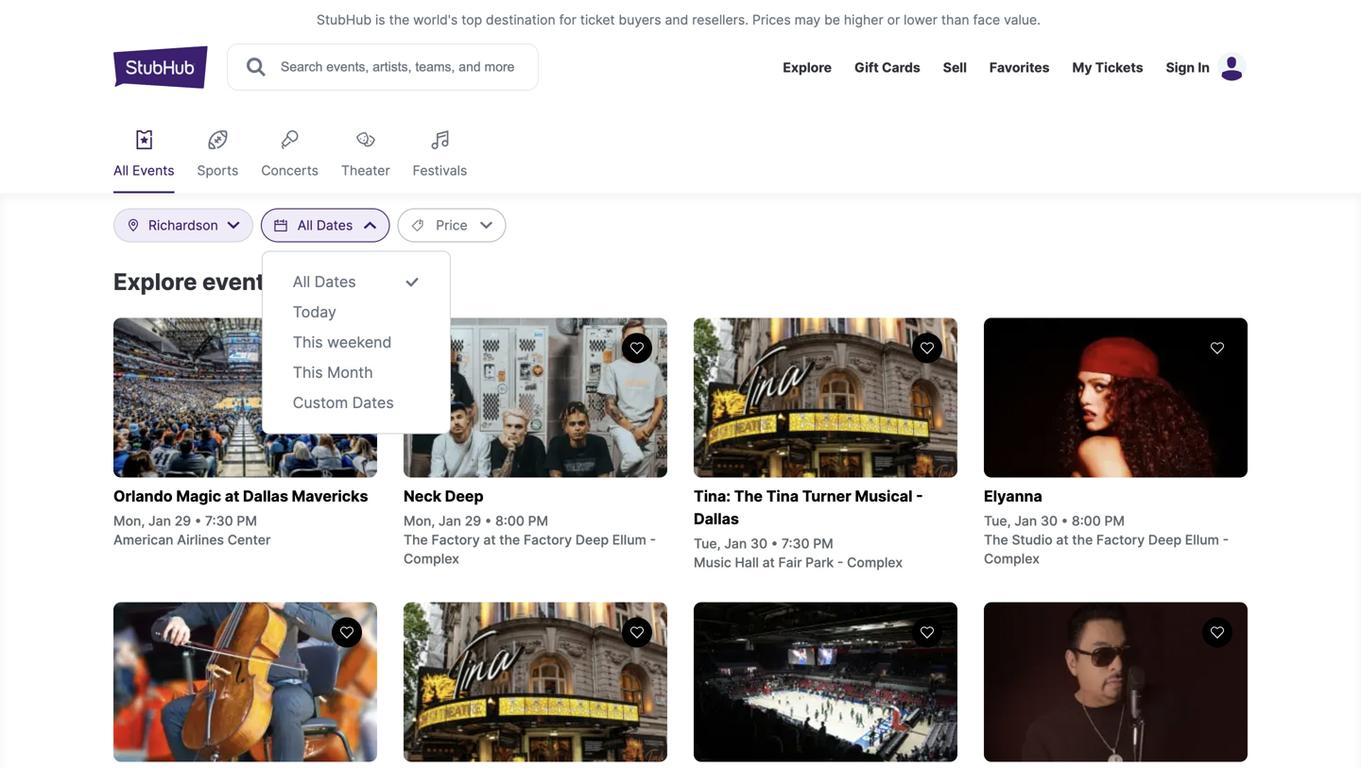 Task type: locate. For each thing, give the bounding box(es) containing it.
my tickets link
[[1073, 60, 1144, 76]]

today
[[293, 303, 336, 321]]

all up today in the top left of the page
[[293, 273, 310, 291]]

richardson
[[148, 217, 218, 234], [308, 268, 434, 296]]

american
[[113, 532, 174, 548]]

1 mon, from the left
[[113, 513, 145, 529]]

gift cards
[[855, 60, 921, 76]]

0 horizontal spatial the
[[404, 532, 428, 548]]

all dates up in
[[298, 217, 353, 234]]

mon,
[[113, 513, 145, 529], [404, 513, 435, 529]]

1 horizontal spatial the
[[734, 487, 763, 506]]

0 horizontal spatial 29
[[175, 513, 191, 529]]

jan up studio
[[1015, 513, 1037, 529]]

1 this from the top
[[293, 333, 323, 352]]

the
[[389, 12, 410, 28], [499, 532, 520, 548], [1072, 532, 1093, 548]]

jan
[[148, 513, 171, 529], [439, 513, 461, 529], [1015, 513, 1037, 529], [724, 536, 747, 552]]

in
[[1198, 60, 1210, 76]]

concerts
[[261, 163, 319, 179]]

7:30 up 'airlines'
[[205, 513, 233, 529]]

stubhub
[[317, 12, 372, 28]]

sell link
[[943, 60, 967, 76]]

0 vertical spatial all
[[113, 163, 129, 179]]

month
[[327, 364, 373, 382]]

may
[[795, 12, 821, 28]]

29 inside neck deep mon, jan 29 • 8:00 pm the factory at the factory deep ellum - complex
[[465, 513, 481, 529]]

2 factory from the left
[[524, 532, 572, 548]]

tickets
[[1095, 60, 1144, 76]]

7:30 inside orlando magic at dallas mavericks mon, jan 29 • 7:30 pm american airlines center
[[205, 513, 233, 529]]

and
[[665, 12, 689, 28]]

fair
[[778, 555, 802, 571]]

in
[[283, 268, 303, 296]]

all dates up today in the top left of the page
[[293, 273, 356, 291]]

jan inside tina: the tina turner musical - dallas tue, jan 30 • 7:30 pm music hall at fair park - complex
[[724, 536, 747, 552]]

0 horizontal spatial 7:30
[[205, 513, 233, 529]]

elyanna tue, jan 30 • 8:00 pm the studio at the factory deep ellum - complex
[[984, 487, 1229, 567]]

orlando
[[113, 487, 173, 506]]

jan down neck
[[439, 513, 461, 529]]

1 horizontal spatial deep
[[576, 532, 609, 548]]

2 this from the top
[[293, 364, 323, 382]]

tue, down elyanna
[[984, 513, 1011, 529]]

the inside tina: the tina turner musical - dallas tue, jan 30 • 7:30 pm music hall at fair park - complex
[[734, 487, 763, 506]]

1 horizontal spatial 29
[[465, 513, 481, 529]]

0 horizontal spatial factory
[[432, 532, 480, 548]]

0 vertical spatial explore
[[783, 60, 832, 76]]

7:30
[[205, 513, 233, 529], [782, 536, 810, 552]]

- inside 'elyanna tue, jan 30 • 8:00 pm the studio at the factory deep ellum - complex'
[[1223, 532, 1229, 548]]

my tickets
[[1073, 60, 1144, 76]]

ellum inside neck deep mon, jan 29 • 8:00 pm the factory at the factory deep ellum - complex
[[612, 532, 647, 548]]

2 vertical spatial all
[[293, 273, 310, 291]]

30 inside 'elyanna tue, jan 30 • 8:00 pm the studio at the factory deep ellum - complex'
[[1041, 513, 1058, 529]]

gift cards link
[[855, 60, 921, 76]]

richardson up weekend
[[308, 268, 434, 296]]

0 horizontal spatial deep
[[445, 487, 484, 506]]

2 horizontal spatial the
[[1072, 532, 1093, 548]]

2 horizontal spatial factory
[[1097, 532, 1145, 548]]

weekend
[[327, 333, 392, 352]]

0 horizontal spatial mon,
[[113, 513, 145, 529]]

0 vertical spatial richardson
[[148, 217, 218, 234]]

1 vertical spatial this
[[293, 364, 323, 382]]

explore for explore link
[[783, 60, 832, 76]]

the
[[734, 487, 763, 506], [404, 532, 428, 548], [984, 532, 1009, 548]]

dates down theater
[[317, 217, 353, 234]]

mon, inside orlando magic at dallas mavericks mon, jan 29 • 7:30 pm american airlines center
[[113, 513, 145, 529]]

the left studio
[[984, 532, 1009, 548]]

music
[[694, 555, 732, 571]]

all events
[[113, 163, 174, 179]]

ellum inside 'elyanna tue, jan 30 • 8:00 pm the studio at the factory deep ellum - complex'
[[1185, 532, 1219, 548]]

1 horizontal spatial 8:00
[[1072, 513, 1101, 529]]

complex down neck
[[404, 551, 459, 567]]

ellum
[[612, 532, 647, 548], [1185, 532, 1219, 548]]

studio
[[1012, 532, 1053, 548]]

0 horizontal spatial tue,
[[694, 536, 721, 552]]

tue,
[[984, 513, 1011, 529], [694, 536, 721, 552]]

festivals
[[413, 163, 467, 179]]

theater
[[341, 163, 390, 179]]

park
[[806, 555, 834, 571]]

0 horizontal spatial explore
[[113, 268, 197, 296]]

the inside 'elyanna tue, jan 30 • 8:00 pm the studio at the factory deep ellum - complex'
[[984, 532, 1009, 548]]

0 vertical spatial dates
[[317, 217, 353, 234]]

1 horizontal spatial explore
[[783, 60, 832, 76]]

explore down 'may'
[[783, 60, 832, 76]]

the left tina at the right bottom of the page
[[734, 487, 763, 506]]

29
[[175, 513, 191, 529], [465, 513, 481, 529]]

0 vertical spatial 30
[[1041, 513, 1058, 529]]

turner
[[802, 487, 852, 506]]

1 29 from the left
[[175, 513, 191, 529]]

complex right park
[[847, 555, 903, 571]]

explore down richardson button in the left top of the page
[[113, 268, 197, 296]]

jan up american
[[148, 513, 171, 529]]

factory
[[432, 532, 480, 548], [524, 532, 572, 548], [1097, 532, 1145, 548]]

complex down studio
[[984, 551, 1040, 567]]

this
[[293, 333, 323, 352], [293, 364, 323, 382]]

0 horizontal spatial ellum
[[612, 532, 647, 548]]

tue, up "music"
[[694, 536, 721, 552]]

30
[[1041, 513, 1058, 529], [751, 536, 768, 552]]

richardson down events
[[148, 217, 218, 234]]

center
[[228, 532, 271, 548]]

•
[[195, 513, 202, 529], [485, 513, 492, 529], [1061, 513, 1068, 529], [771, 536, 778, 552]]

explore
[[783, 60, 832, 76], [113, 268, 197, 296]]

tue, inside tina: the tina turner musical - dallas tue, jan 30 • 7:30 pm music hall at fair park - complex
[[694, 536, 721, 552]]

1 vertical spatial dates
[[315, 273, 356, 291]]

face
[[973, 12, 1000, 28]]

destination
[[486, 12, 556, 28]]

stubhub image
[[113, 43, 208, 91]]

pm
[[237, 513, 257, 529], [528, 513, 548, 529], [1105, 513, 1125, 529], [813, 536, 834, 552]]

• inside orlando magic at dallas mavericks mon, jan 29 • 7:30 pm american airlines center
[[195, 513, 202, 529]]

pm inside tina: the tina turner musical - dallas tue, jan 30 • 7:30 pm music hall at fair park - complex
[[813, 536, 834, 552]]

the inside 'elyanna tue, jan 30 • 8:00 pm the studio at the factory deep ellum - complex'
[[1072, 532, 1093, 548]]

for
[[559, 12, 577, 28]]

0 vertical spatial tue,
[[984, 513, 1011, 529]]

at inside neck deep mon, jan 29 • 8:00 pm the factory at the factory deep ellum - complex
[[483, 532, 496, 548]]

value.
[[1004, 12, 1041, 28]]

the down neck
[[404, 532, 428, 548]]

1 horizontal spatial ellum
[[1185, 532, 1219, 548]]

8:00
[[495, 513, 525, 529], [1072, 513, 1101, 529]]

mon, up american
[[113, 513, 145, 529]]

sign in link
[[1166, 60, 1210, 76]]

elyanna
[[984, 487, 1043, 506]]

2 horizontal spatial complex
[[984, 551, 1040, 567]]

0 horizontal spatial richardson
[[148, 217, 218, 234]]

this month
[[293, 364, 373, 382]]

tue, inside 'elyanna tue, jan 30 • 8:00 pm the studio at the factory deep ellum - complex'
[[984, 513, 1011, 529]]

1 ellum from the left
[[612, 532, 647, 548]]

2 29 from the left
[[465, 513, 481, 529]]

1 vertical spatial tue,
[[694, 536, 721, 552]]

dates up today in the top left of the page
[[315, 273, 356, 291]]

neck deep mon, jan 29 • 8:00 pm the factory at the factory deep ellum - complex
[[404, 487, 656, 567]]

dallas inside tina: the tina turner musical - dallas tue, jan 30 • 7:30 pm music hall at fair park - complex
[[694, 510, 739, 528]]

3 factory from the left
[[1097, 532, 1145, 548]]

all dates
[[298, 217, 353, 234], [293, 273, 356, 291]]

than
[[942, 12, 970, 28]]

0 vertical spatial dallas
[[243, 487, 288, 506]]

2 horizontal spatial deep
[[1149, 532, 1182, 548]]

1 vertical spatial explore
[[113, 268, 197, 296]]

1 vertical spatial richardson
[[308, 268, 434, 296]]

all down concerts at top
[[298, 217, 313, 234]]

world's
[[413, 12, 458, 28]]

neck
[[404, 487, 442, 506]]

pm inside neck deep mon, jan 29 • 8:00 pm the factory at the factory deep ellum - complex
[[528, 513, 548, 529]]

1 horizontal spatial 7:30
[[782, 536, 810, 552]]

at
[[225, 487, 240, 506], [483, 532, 496, 548], [1056, 532, 1069, 548], [763, 555, 775, 571]]

explore for explore events in richardson
[[113, 268, 197, 296]]

0 vertical spatial 7:30
[[205, 513, 233, 529]]

1 8:00 from the left
[[495, 513, 525, 529]]

sign in
[[1166, 60, 1210, 76]]

1 horizontal spatial the
[[499, 532, 520, 548]]

2 vertical spatial dates
[[352, 394, 394, 412]]

is
[[375, 12, 385, 28]]

2 8:00 from the left
[[1072, 513, 1101, 529]]

1 vertical spatial dallas
[[694, 510, 739, 528]]

this up custom
[[293, 364, 323, 382]]

0 vertical spatial all dates
[[298, 217, 353, 234]]

1 horizontal spatial 30
[[1041, 513, 1058, 529]]

all left events
[[113, 163, 129, 179]]

8:00 inside neck deep mon, jan 29 • 8:00 pm the factory at the factory deep ellum - complex
[[495, 513, 525, 529]]

mon, down neck
[[404, 513, 435, 529]]

deep
[[445, 487, 484, 506], [576, 532, 609, 548], [1149, 532, 1182, 548]]

explore link
[[783, 60, 832, 76]]

magic
[[176, 487, 221, 506]]

dates down month
[[352, 394, 394, 412]]

complex
[[404, 551, 459, 567], [984, 551, 1040, 567], [847, 555, 903, 571]]

pm inside 'elyanna tue, jan 30 • 8:00 pm the studio at the factory deep ellum - complex'
[[1105, 513, 1125, 529]]

this weekend
[[293, 333, 392, 352]]

0 vertical spatial this
[[293, 333, 323, 352]]

1 horizontal spatial factory
[[524, 532, 572, 548]]

1 horizontal spatial dallas
[[694, 510, 739, 528]]

dallas
[[243, 487, 288, 506], [694, 510, 739, 528]]

dallas up center
[[243, 487, 288, 506]]

0 horizontal spatial complex
[[404, 551, 459, 567]]

30 up studio
[[1041, 513, 1058, 529]]

0 horizontal spatial 30
[[751, 536, 768, 552]]

explore events in richardson
[[113, 268, 434, 296]]

2 horizontal spatial the
[[984, 532, 1009, 548]]

1 vertical spatial 30
[[751, 536, 768, 552]]

0 horizontal spatial 8:00
[[495, 513, 525, 529]]

complex inside tina: the tina turner musical - dallas tue, jan 30 • 7:30 pm music hall at fair park - complex
[[847, 555, 903, 571]]

1 horizontal spatial complex
[[847, 555, 903, 571]]

this for this weekend
[[293, 333, 323, 352]]

at inside orlando magic at dallas mavericks mon, jan 29 • 7:30 pm american airlines center
[[225, 487, 240, 506]]

1 horizontal spatial tue,
[[984, 513, 1011, 529]]

2 mon, from the left
[[404, 513, 435, 529]]

1 vertical spatial all dates
[[293, 273, 356, 291]]

• inside 'elyanna tue, jan 30 • 8:00 pm the studio at the factory deep ellum - complex'
[[1061, 513, 1068, 529]]

jan inside 'elyanna tue, jan 30 • 8:00 pm the studio at the factory deep ellum - complex'
[[1015, 513, 1037, 529]]

1 horizontal spatial mon,
[[404, 513, 435, 529]]

jan up "hall"
[[724, 536, 747, 552]]

1 vertical spatial 7:30
[[782, 536, 810, 552]]

sports
[[197, 163, 239, 179]]

0 horizontal spatial dallas
[[243, 487, 288, 506]]

favorites
[[990, 60, 1050, 76]]

2 ellum from the left
[[1185, 532, 1219, 548]]

7:30 up fair
[[782, 536, 810, 552]]

-
[[916, 487, 923, 506], [650, 532, 656, 548], [1223, 532, 1229, 548], [838, 555, 844, 571]]

dallas down tina:
[[694, 510, 739, 528]]

this down today in the top left of the page
[[293, 333, 323, 352]]

musical
[[855, 487, 913, 506]]

30 up "hall"
[[751, 536, 768, 552]]

all
[[113, 163, 129, 179], [298, 217, 313, 234], [293, 273, 310, 291]]



Task type: describe. For each thing, give the bounding box(es) containing it.
hall
[[735, 555, 759, 571]]

price button
[[397, 208, 506, 242]]

1 vertical spatial all
[[298, 217, 313, 234]]

dallas inside orlando magic at dallas mavericks mon, jan 29 • 7:30 pm american airlines center
[[243, 487, 288, 506]]

custom dates
[[293, 394, 394, 412]]

1 factory from the left
[[432, 532, 480, 548]]

jan inside neck deep mon, jan 29 • 8:00 pm the factory at the factory deep ellum - complex
[[439, 513, 461, 529]]

my
[[1073, 60, 1092, 76]]

gift
[[855, 60, 879, 76]]

sell
[[943, 60, 967, 76]]

Search events, artists, teams, and more field
[[279, 57, 521, 78]]

airlines
[[177, 532, 224, 548]]

resellers.
[[692, 12, 749, 28]]

cards
[[882, 60, 921, 76]]

tina
[[766, 487, 799, 506]]

events
[[202, 268, 277, 296]]

orlando magic at dallas mavericks mon, jan 29 • 7:30 pm american airlines center
[[113, 487, 368, 548]]

8:00 inside 'elyanna tue, jan 30 • 8:00 pm the studio at the factory deep ellum - complex'
[[1072, 513, 1101, 529]]

favorites link
[[990, 60, 1050, 76]]

- inside neck deep mon, jan 29 • 8:00 pm the factory at the factory deep ellum - complex
[[650, 532, 656, 548]]

sign
[[1166, 60, 1195, 76]]

lower
[[904, 12, 938, 28]]

buyers
[[619, 12, 661, 28]]

30 inside tina: the tina turner musical - dallas tue, jan 30 • 7:30 pm music hall at fair park - complex
[[751, 536, 768, 552]]

0 horizontal spatial the
[[389, 12, 410, 28]]

richardson inside button
[[148, 217, 218, 234]]

or
[[887, 12, 900, 28]]

at inside tina: the tina turner musical - dallas tue, jan 30 • 7:30 pm music hall at fair park - complex
[[763, 555, 775, 571]]

deep inside 'elyanna tue, jan 30 • 8:00 pm the studio at the factory deep ellum - complex'
[[1149, 532, 1182, 548]]

tina: the tina turner musical - dallas tue, jan 30 • 7:30 pm music hall at fair park - complex
[[694, 487, 923, 571]]

mon, inside neck deep mon, jan 29 • 8:00 pm the factory at the factory deep ellum - complex
[[404, 513, 435, 529]]

29 inside orlando magic at dallas mavericks mon, jan 29 • 7:30 pm american airlines center
[[175, 513, 191, 529]]

stubhub is the world's top destination for ticket buyers and resellers. prices may be higher or lower than face value.
[[317, 12, 1041, 28]]

pm inside orlando magic at dallas mavericks mon, jan 29 • 7:30 pm american airlines center
[[237, 513, 257, 529]]

prices
[[752, 12, 791, 28]]

this for this month
[[293, 364, 323, 382]]

higher
[[844, 12, 884, 28]]

ticket
[[580, 12, 615, 28]]

1 horizontal spatial richardson
[[308, 268, 434, 296]]

price
[[436, 217, 468, 234]]

richardson button
[[126, 209, 241, 242]]

• inside tina: the tina turner musical - dallas tue, jan 30 • 7:30 pm music hall at fair park - complex
[[771, 536, 778, 552]]

mavericks
[[292, 487, 368, 506]]

• inside neck deep mon, jan 29 • 8:00 pm the factory at the factory deep ellum - complex
[[485, 513, 492, 529]]

the inside neck deep mon, jan 29 • 8:00 pm the factory at the factory deep ellum - complex
[[499, 532, 520, 548]]

factory inside 'elyanna tue, jan 30 • 8:00 pm the studio at the factory deep ellum - complex'
[[1097, 532, 1145, 548]]

top
[[462, 12, 482, 28]]

be
[[824, 12, 840, 28]]

events
[[132, 163, 174, 179]]

custom
[[293, 394, 348, 412]]

complex inside neck deep mon, jan 29 • 8:00 pm the factory at the factory deep ellum - complex
[[404, 551, 459, 567]]

complex inside 'elyanna tue, jan 30 • 8:00 pm the studio at the factory deep ellum - complex'
[[984, 551, 1040, 567]]

the inside neck deep mon, jan 29 • 8:00 pm the factory at the factory deep ellum - complex
[[404, 532, 428, 548]]

7:30 inside tina: the tina turner musical - dallas tue, jan 30 • 7:30 pm music hall at fair park - complex
[[782, 536, 810, 552]]

at inside 'elyanna tue, jan 30 • 8:00 pm the studio at the factory deep ellum - complex'
[[1056, 532, 1069, 548]]

jan inside orlando magic at dallas mavericks mon, jan 29 • 7:30 pm american airlines center
[[148, 513, 171, 529]]

tina:
[[694, 487, 731, 506]]



Task type: vqa. For each thing, say whether or not it's contained in the screenshot.
All Events at top left
yes



